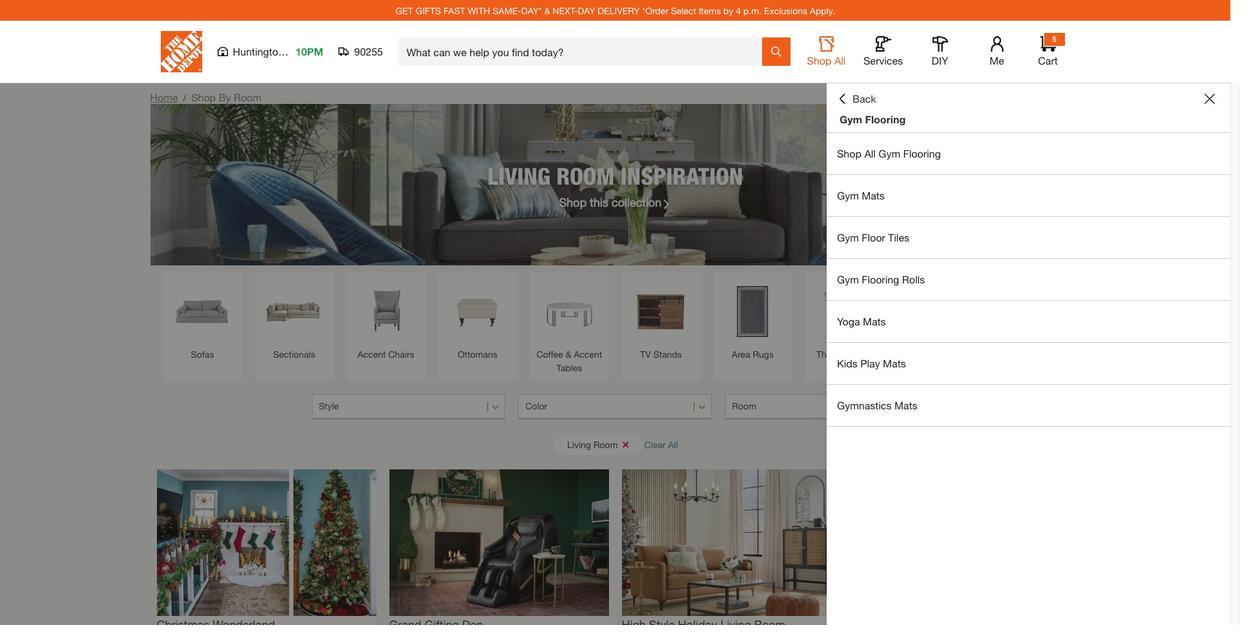 Task type: locate. For each thing, give the bounding box(es) containing it.
all inside 'button'
[[668, 439, 678, 450]]

all down gym flooring
[[865, 147, 876, 160]]

gymnastics
[[837, 399, 892, 412]]

90255
[[354, 45, 383, 58]]

flooring down gym flooring
[[904, 147, 941, 160]]

flooring inside "link"
[[904, 147, 941, 160]]

mats right gymnastics
[[895, 399, 918, 412]]

What can we help you find today? search field
[[407, 38, 761, 65]]

10pm
[[296, 45, 323, 58]]

1 vertical spatial living
[[567, 439, 591, 450]]

yoga
[[837, 315, 860, 328]]

services
[[864, 54, 903, 67]]

1 vertical spatial &
[[566, 349, 572, 360]]

2 vertical spatial all
[[668, 439, 678, 450]]

gym mats
[[837, 189, 885, 202]]

gym for gym floor tiles
[[837, 231, 859, 244]]

1 vertical spatial all
[[865, 147, 876, 160]]

2 horizontal spatial stretchy image image
[[622, 470, 842, 616]]

0 vertical spatial flooring
[[865, 113, 906, 125]]

room down 'color' button
[[594, 439, 618, 450]]

room
[[234, 91, 262, 103], [557, 162, 615, 190], [732, 401, 757, 412], [594, 439, 618, 450]]

stretchy image image
[[157, 470, 376, 616], [389, 470, 609, 616], [622, 470, 842, 616]]

gym down gym flooring
[[879, 147, 901, 160]]

cart
[[1038, 54, 1058, 67]]

throw
[[817, 349, 842, 360]]

area rugs image
[[720, 278, 786, 344]]

play
[[861, 357, 880, 370]]

1 stretchy image image from the left
[[157, 470, 376, 616]]

0 horizontal spatial accent
[[358, 349, 386, 360]]

all for clear all
[[668, 439, 678, 450]]

& up tables
[[566, 349, 572, 360]]

1 horizontal spatial stretchy image image
[[389, 470, 609, 616]]

1 horizontal spatial living
[[567, 439, 591, 450]]

shop inside "link"
[[837, 147, 862, 160]]

shop
[[807, 54, 832, 67], [191, 91, 216, 103], [837, 147, 862, 160], [559, 195, 587, 209]]

all right clear
[[668, 439, 678, 450]]

2 vertical spatial flooring
[[862, 273, 900, 286]]

0 vertical spatial living
[[488, 162, 551, 190]]

flooring for gym flooring
[[865, 113, 906, 125]]

day
[[578, 5, 595, 16]]

flooring down back
[[865, 113, 906, 125]]

2 accent from the left
[[574, 349, 602, 360]]

gym up gym floor tiles
[[837, 189, 859, 202]]

gym for gym flooring rolls
[[837, 273, 859, 286]]

room inside button
[[732, 401, 757, 412]]

flooring left "rolls"
[[862, 273, 900, 286]]

gym flooring rolls link
[[827, 259, 1231, 300]]

room down "area"
[[732, 401, 757, 412]]

gymnastics mats link
[[827, 385, 1231, 426]]

throw pillows link
[[812, 278, 878, 361]]

0 horizontal spatial stretchy image image
[[157, 470, 376, 616]]

gym
[[840, 113, 862, 125], [879, 147, 901, 160], [837, 189, 859, 202], [837, 231, 859, 244], [837, 273, 859, 286]]

tv stands link
[[628, 278, 694, 361]]

0 horizontal spatial &
[[545, 5, 550, 16]]

0 vertical spatial all
[[835, 54, 846, 67]]

gym inside "link"
[[879, 147, 901, 160]]

&
[[545, 5, 550, 16], [566, 349, 572, 360]]

shop all gym flooring
[[837, 147, 941, 160]]

gym floor tiles
[[837, 231, 910, 244]]

room right "by"
[[234, 91, 262, 103]]

get
[[396, 5, 413, 16]]

room up the 'this'
[[557, 162, 615, 190]]

gym for gym mats
[[837, 189, 859, 202]]

me
[[990, 54, 1005, 67]]

0 horizontal spatial living
[[488, 162, 551, 190]]

style button
[[312, 394, 506, 420]]

mats for gym
[[862, 189, 885, 202]]

shop this collection link
[[559, 194, 672, 211]]

living room inspiration
[[488, 162, 743, 190]]

accent left chairs
[[358, 349, 386, 360]]

shop all button
[[806, 36, 847, 67]]

throw blankets image
[[904, 278, 969, 344]]

curtains & drapes image
[[995, 278, 1061, 344]]

by
[[219, 91, 231, 103]]

ottomans link
[[445, 278, 511, 361]]

yoga mats link
[[827, 301, 1231, 342]]

all inside button
[[835, 54, 846, 67]]

rugs
[[753, 349, 774, 360]]

shop all
[[807, 54, 846, 67]]

all up back "button"
[[835, 54, 846, 67]]

shop inside button
[[807, 54, 832, 67]]

drawer close image
[[1205, 94, 1215, 104]]

shop all gym flooring link
[[827, 133, 1231, 174]]

mats
[[862, 189, 885, 202], [863, 315, 886, 328], [883, 357, 906, 370], [895, 399, 918, 412]]

throw pillows
[[817, 349, 873, 360]]

sofas link
[[170, 278, 235, 361]]

room button
[[725, 394, 919, 420]]

shop down gym flooring
[[837, 147, 862, 160]]

sectionals link
[[261, 278, 327, 361]]

all
[[835, 54, 846, 67], [865, 147, 876, 160], [668, 439, 678, 450]]

gym up yoga
[[837, 273, 859, 286]]

gym down back "button"
[[840, 113, 862, 125]]

exclusions
[[764, 5, 808, 16]]

mats for yoga
[[863, 315, 886, 328]]

tv stands image
[[628, 278, 694, 344]]

living inside button
[[567, 439, 591, 450]]

style
[[319, 401, 339, 412]]

gifts
[[416, 5, 441, 16]]

next-
[[553, 5, 578, 16]]

area
[[732, 349, 750, 360]]

1 horizontal spatial accent
[[574, 349, 602, 360]]

shop this collection
[[559, 195, 662, 209]]

0 vertical spatial &
[[545, 5, 550, 16]]

gymnastics mats
[[837, 399, 918, 412]]

area rugs
[[732, 349, 774, 360]]

3 stretchy image image from the left
[[622, 470, 842, 616]]

all inside "link"
[[865, 147, 876, 160]]

inspiration
[[621, 162, 743, 190]]

rolls
[[902, 273, 925, 286]]

sofas image
[[170, 278, 235, 344]]

1 horizontal spatial &
[[566, 349, 572, 360]]

gym left the floor at right
[[837, 231, 859, 244]]

park
[[287, 45, 308, 58]]

gym floor tiles link
[[827, 217, 1231, 258]]

diy
[[932, 54, 949, 67]]

tables
[[557, 362, 582, 373]]

shop down apply.
[[807, 54, 832, 67]]

1 horizontal spatial all
[[835, 54, 846, 67]]

menu
[[827, 133, 1231, 427]]

home / shop by room
[[150, 91, 262, 103]]

kids
[[837, 357, 858, 370]]

this
[[590, 195, 609, 209]]

shop left the 'this'
[[559, 195, 587, 209]]

mats right yoga
[[863, 315, 886, 328]]

items
[[699, 5, 721, 16]]

accent
[[358, 349, 386, 360], [574, 349, 602, 360]]

2 horizontal spatial all
[[865, 147, 876, 160]]

5
[[1053, 34, 1057, 44]]

accent up tables
[[574, 349, 602, 360]]

mats up gym floor tiles
[[862, 189, 885, 202]]

kids play mats link
[[827, 343, 1231, 384]]

0 horizontal spatial all
[[668, 439, 678, 450]]

get gifts fast with same-day* & next-day delivery *order select items by 4 p.m. exclusions apply.
[[396, 5, 835, 16]]

1 vertical spatial flooring
[[904, 147, 941, 160]]

p.m.
[[744, 5, 762, 16]]

90255 button
[[339, 45, 383, 58]]

& right day*
[[545, 5, 550, 16]]



Task type: describe. For each thing, give the bounding box(es) containing it.
sofas
[[191, 349, 214, 360]]

/
[[183, 92, 186, 103]]

apply.
[[810, 5, 835, 16]]

accent inside coffee & accent tables
[[574, 349, 602, 360]]

diy button
[[920, 36, 961, 67]]

coffee & accent tables
[[537, 349, 602, 373]]

shop for shop all
[[807, 54, 832, 67]]

area rugs link
[[720, 278, 786, 361]]

clear all button
[[645, 433, 678, 457]]

the home depot logo image
[[161, 31, 202, 72]]

throw pillows image
[[812, 278, 878, 344]]

4
[[736, 5, 741, 16]]

accent chairs image
[[353, 278, 419, 344]]

home link
[[150, 91, 178, 103]]

living for living room inspiration
[[488, 162, 551, 190]]

shop right /
[[191, 91, 216, 103]]

gym flooring
[[840, 113, 906, 125]]

mats right play
[[883, 357, 906, 370]]

sectionals image
[[261, 278, 327, 344]]

back button
[[837, 92, 876, 105]]

coffee
[[537, 349, 563, 360]]

tiles
[[888, 231, 910, 244]]

huntington park
[[233, 45, 308, 58]]

services button
[[863, 36, 904, 67]]

all for shop all
[[835, 54, 846, 67]]

yoga mats
[[837, 315, 886, 328]]

back
[[853, 92, 876, 105]]

living for living room
[[567, 439, 591, 450]]

huntington
[[233, 45, 284, 58]]

pillows
[[844, 349, 873, 360]]

coffee & accent tables image
[[537, 278, 602, 344]]

tv stands
[[640, 349, 682, 360]]

fast
[[444, 5, 465, 16]]

day*
[[521, 5, 542, 16]]

& inside coffee & accent tables
[[566, 349, 572, 360]]

accent chairs link
[[353, 278, 419, 361]]

collection
[[612, 195, 662, 209]]

with
[[468, 5, 490, 16]]

ottomans image
[[445, 278, 511, 344]]

sectionals
[[273, 349, 315, 360]]

1 accent from the left
[[358, 349, 386, 360]]

coffee & accent tables link
[[537, 278, 602, 375]]

clear
[[645, 439, 666, 450]]

me button
[[977, 36, 1018, 67]]

select
[[671, 5, 696, 16]]

room inside button
[[594, 439, 618, 450]]

gym for gym flooring
[[840, 113, 862, 125]]

all for shop all gym flooring
[[865, 147, 876, 160]]

2 stretchy image image from the left
[[389, 470, 609, 616]]

home
[[150, 91, 178, 103]]

shop for shop all gym flooring
[[837, 147, 862, 160]]

chairs
[[388, 349, 414, 360]]

mats for gymnastics
[[895, 399, 918, 412]]

menu containing shop all gym flooring
[[827, 133, 1231, 427]]

living room button
[[555, 435, 643, 455]]

*order
[[642, 5, 669, 16]]

color button
[[518, 394, 712, 420]]

living room
[[567, 439, 618, 450]]

clear all
[[645, 439, 678, 450]]

cart 5
[[1038, 34, 1058, 67]]

ottomans
[[458, 349, 498, 360]]

accent chairs
[[358, 349, 414, 360]]

floor
[[862, 231, 886, 244]]

stands
[[654, 349, 682, 360]]

same-
[[493, 5, 521, 16]]

feedback link image
[[1223, 218, 1240, 288]]

gym flooring rolls
[[837, 273, 925, 286]]

kids play mats
[[837, 357, 906, 370]]

shop for shop this collection
[[559, 195, 587, 209]]

delivery
[[598, 5, 640, 16]]

by
[[724, 5, 734, 16]]

tv
[[640, 349, 651, 360]]

gym mats link
[[827, 175, 1231, 216]]

flooring for gym flooring rolls
[[862, 273, 900, 286]]

color
[[526, 401, 548, 412]]



Task type: vqa. For each thing, say whether or not it's contained in the screenshot.
Cart 5
yes



